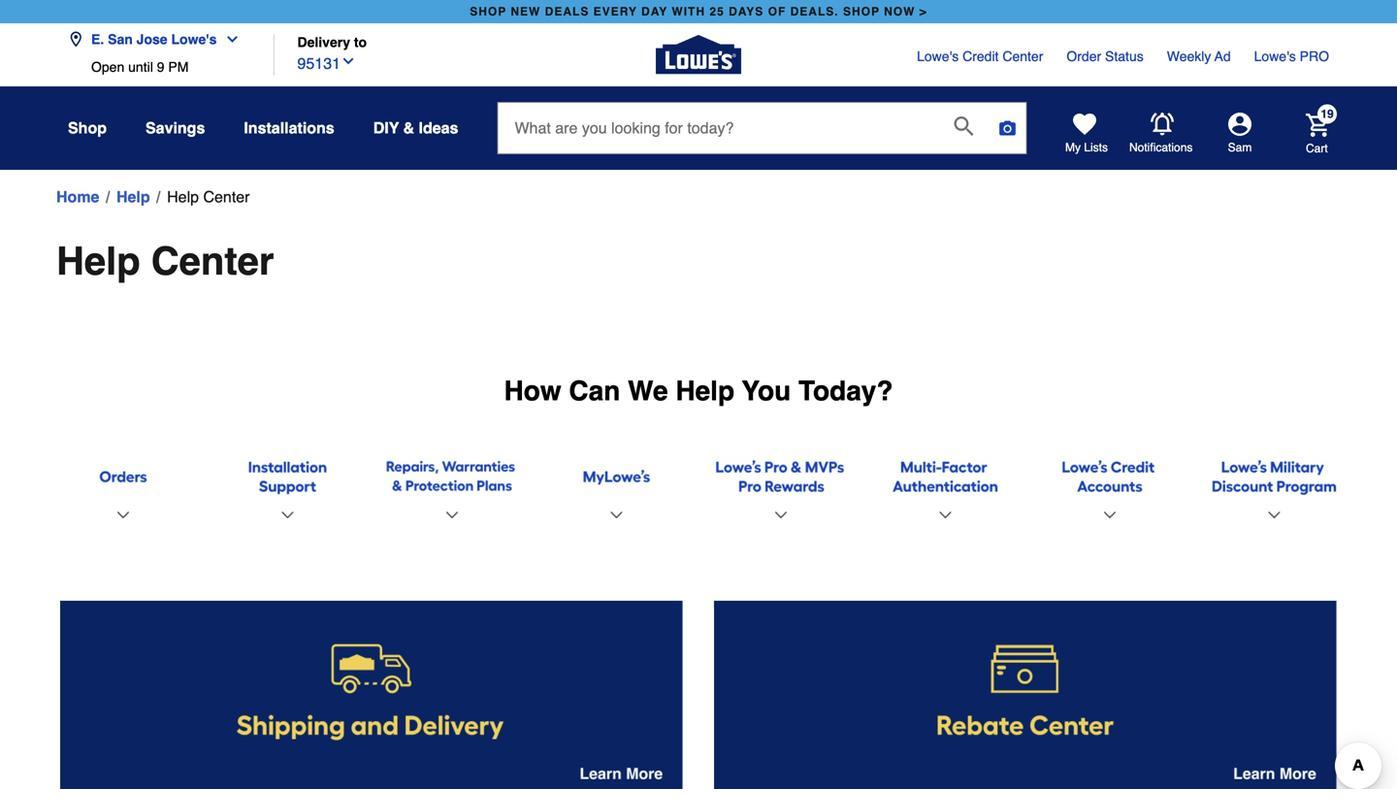 Task type: describe. For each thing, give the bounding box(es) containing it.
lowe's credit center link
[[917, 47, 1044, 66]]

my lowe's. image
[[550, 438, 683, 534]]

lowe's home improvement logo image
[[656, 12, 741, 98]]

shop button
[[68, 111, 107, 146]]

installations
[[244, 119, 335, 137]]

to
[[354, 34, 367, 50]]

1 vertical spatial help center
[[56, 239, 274, 283]]

lowe's pro
[[1255, 49, 1330, 64]]

lowe's for lowe's credit center
[[917, 49, 959, 64]]

notifications
[[1130, 141, 1193, 154]]

95131
[[297, 54, 341, 72]]

lists
[[1084, 141, 1108, 154]]

of
[[768, 5, 786, 18]]

0 vertical spatial center
[[1003, 49, 1044, 64]]

jose
[[137, 32, 168, 47]]

today?
[[799, 376, 893, 407]]

you
[[742, 376, 791, 407]]

shop
[[68, 119, 107, 137]]

help link
[[116, 185, 150, 209]]

days
[[729, 5, 764, 18]]

rebate center. rebate coupons icon. image
[[714, 601, 1337, 789]]

sam button
[[1194, 113, 1287, 155]]

home link
[[56, 185, 99, 209]]

help down home link
[[56, 239, 140, 283]]

help center link
[[167, 185, 250, 209]]

open
[[91, 59, 124, 75]]

weekly ad link
[[1167, 47, 1231, 66]]

credit
[[963, 49, 999, 64]]

deals
[[545, 5, 589, 18]]

order status
[[1067, 49, 1144, 64]]

>
[[920, 5, 928, 18]]

lowe's inside button
[[171, 32, 217, 47]]

25
[[710, 5, 725, 18]]

how
[[504, 376, 562, 407]]

weekly
[[1167, 49, 1212, 64]]

sam
[[1228, 141, 1252, 154]]

multi-factor authentication. image
[[879, 438, 1012, 534]]

every
[[594, 5, 637, 18]]

with
[[672, 5, 706, 18]]

pro
[[1300, 49, 1330, 64]]

Search Query text field
[[498, 103, 939, 153]]

cart
[[1306, 141, 1328, 155]]

shipping and delivery. delivery truck icon. image
[[60, 601, 683, 789]]

home
[[56, 188, 99, 206]]

1 vertical spatial center
[[203, 188, 250, 206]]

now
[[884, 5, 916, 18]]

day
[[642, 5, 668, 18]]

san
[[108, 32, 133, 47]]

we
[[628, 376, 668, 407]]

e.
[[91, 32, 104, 47]]

camera image
[[998, 118, 1018, 138]]

&
[[403, 119, 415, 137]]

location image
[[68, 32, 83, 47]]

order status link
[[1067, 47, 1144, 66]]

chevron down image
[[217, 32, 240, 47]]

lowe's pro link
[[1255, 47, 1330, 66]]



Task type: locate. For each thing, give the bounding box(es) containing it.
savings button
[[146, 111, 205, 146]]

installations button
[[244, 111, 335, 146]]

open until 9 pm
[[91, 59, 189, 75]]

shop new deals every day with 25 days of deals. shop now > link
[[466, 0, 931, 23]]

can
[[569, 376, 620, 407]]

ad
[[1215, 49, 1231, 64]]

0 horizontal spatial lowe's
[[171, 32, 217, 47]]

95131 button
[[297, 50, 356, 75]]

lowe's credit center
[[917, 49, 1044, 64]]

19
[[1321, 107, 1334, 121]]

pm
[[168, 59, 189, 75]]

center down the savings button
[[203, 188, 250, 206]]

orders. image
[[56, 438, 190, 534]]

shop left new
[[470, 5, 507, 18]]

my
[[1066, 141, 1081, 154]]

e. san jose lowe's button
[[68, 20, 248, 59]]

new
[[511, 5, 541, 18]]

help right home
[[116, 188, 150, 206]]

1 horizontal spatial lowe's
[[917, 49, 959, 64]]

1 horizontal spatial shop
[[843, 5, 880, 18]]

2 shop from the left
[[843, 5, 880, 18]]

lowe's home improvement notification center image
[[1151, 113, 1174, 136]]

lowe's credit accounts. image
[[1043, 438, 1177, 534]]

shop
[[470, 5, 507, 18], [843, 5, 880, 18]]

None search field
[[497, 102, 1027, 172]]

lowe's
[[171, 32, 217, 47], [917, 49, 959, 64], [1255, 49, 1296, 64]]

lowe's home improvement cart image
[[1306, 113, 1330, 137]]

delivery to
[[297, 34, 367, 50]]

shop new deals every day with 25 days of deals. shop now >
[[470, 5, 928, 18]]

order
[[1067, 49, 1102, 64]]

lowe's for lowe's pro
[[1255, 49, 1296, 64]]

lowe's left pro
[[1255, 49, 1296, 64]]

0 vertical spatial help center
[[167, 188, 250, 206]]

9
[[157, 59, 165, 75]]

savings
[[146, 119, 205, 137]]

my lists link
[[1066, 113, 1108, 155]]

diy
[[373, 119, 399, 137]]

repairs, warranties and protection plans. image
[[385, 438, 519, 534]]

installation support. image
[[221, 438, 354, 534]]

lowe's up the pm at the top of page
[[171, 32, 217, 47]]

1 shop from the left
[[470, 5, 507, 18]]

center right credit
[[1003, 49, 1044, 64]]

until
[[128, 59, 153, 75]]

how can we help you today?
[[504, 376, 893, 407]]

search image
[[954, 117, 974, 136]]

chevron down image
[[341, 53, 356, 69]]

deals.
[[791, 5, 839, 18]]

e. san jose lowe's
[[91, 32, 217, 47]]

my lists
[[1066, 141, 1108, 154]]

help
[[116, 188, 150, 206], [167, 188, 199, 206], [56, 239, 140, 283], [676, 376, 735, 407]]

center
[[1003, 49, 1044, 64], [203, 188, 250, 206], [151, 239, 274, 283]]

status
[[1105, 49, 1144, 64]]

help right help link
[[167, 188, 199, 206]]

help center down help link
[[56, 239, 274, 283]]

help center
[[167, 188, 250, 206], [56, 239, 274, 283]]

lowe's pro and m v ps pro rewards. image
[[714, 438, 848, 534]]

2 horizontal spatial lowe's
[[1255, 49, 1296, 64]]

ideas
[[419, 119, 459, 137]]

center down help center link in the left top of the page
[[151, 239, 274, 283]]

diy & ideas button
[[373, 111, 459, 146]]

weekly ad
[[1167, 49, 1231, 64]]

diy & ideas
[[373, 119, 459, 137]]

2 vertical spatial center
[[151, 239, 274, 283]]

help center right help link
[[167, 188, 250, 206]]

help right the we
[[676, 376, 735, 407]]

lowe's home improvement lists image
[[1073, 113, 1097, 136]]

shop left now
[[843, 5, 880, 18]]

delivery
[[297, 34, 350, 50]]

lowe's military discount program. image
[[1208, 438, 1341, 534]]

0 horizontal spatial shop
[[470, 5, 507, 18]]

lowe's left credit
[[917, 49, 959, 64]]



Task type: vqa. For each thing, say whether or not it's contained in the screenshot.
installations
yes



